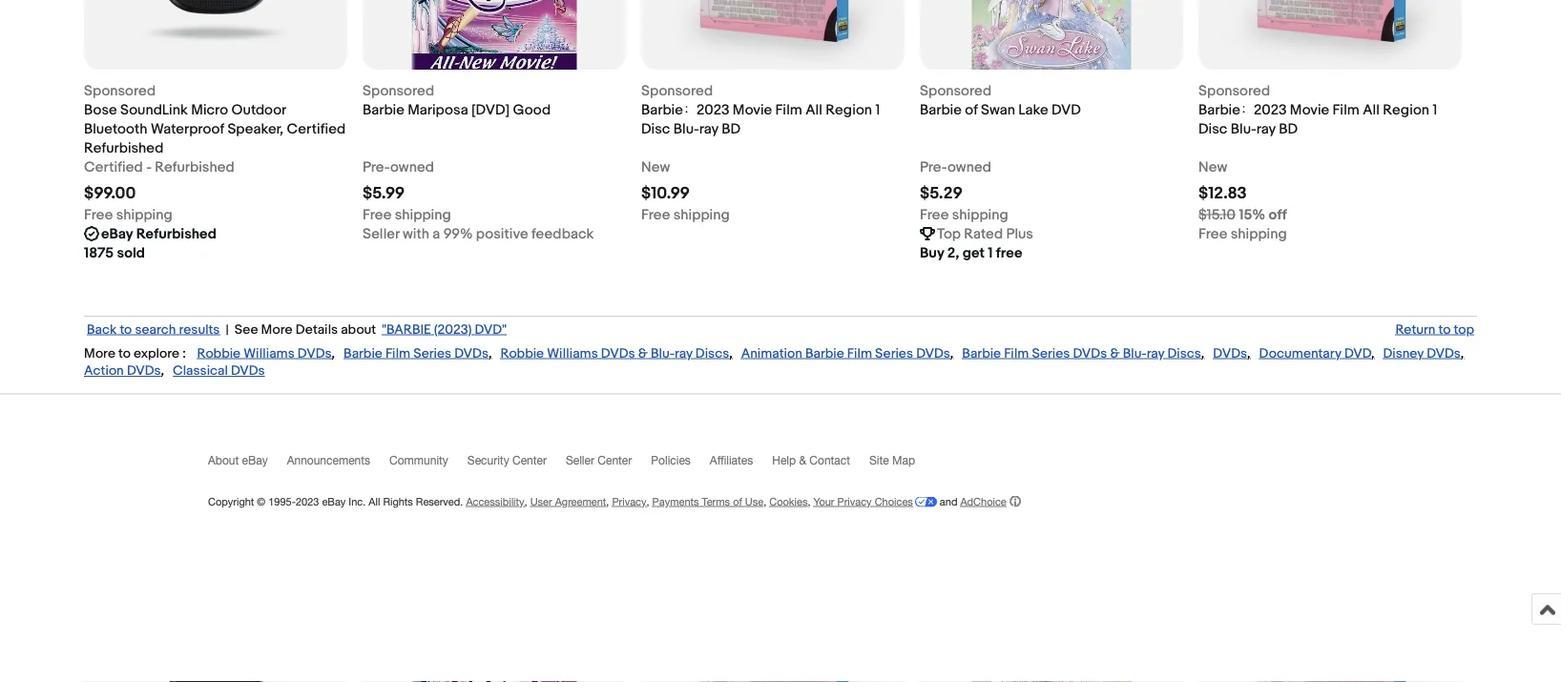Task type: describe. For each thing, give the bounding box(es) containing it.
5 sponsored from the left
[[1199, 82, 1271, 99]]

pre-owned $5.99 free shipping seller with a 99% positive feedback
[[363, 158, 594, 242]]

documentary
[[1259, 345, 1342, 362]]

2 horizontal spatial 1
[[1433, 101, 1438, 118]]

New text field
[[1199, 157, 1228, 176]]

1 horizontal spatial certified
[[287, 120, 346, 137]]

free
[[996, 244, 1023, 261]]

action
[[84, 363, 124, 379]]

your privacy choices link
[[814, 495, 937, 508]]

back
[[87, 322, 117, 338]]

more inside quick links navigation
[[261, 322, 293, 338]]

site map link
[[870, 453, 934, 475]]

list containing $99.00
[[84, 0, 1477, 293]]

3 series from the left
[[1032, 345, 1070, 362]]

1 williams from the left
[[244, 345, 295, 362]]

good
[[513, 101, 551, 118]]

2 williams from the left
[[547, 345, 598, 362]]

1 movie from the left
[[733, 101, 772, 118]]

$5.29 text field
[[920, 184, 963, 204]]

with
[[403, 225, 429, 242]]

copyright
[[208, 495, 254, 508]]

affiliates
[[710, 453, 753, 467]]

free inside new $12.83 $15.10 15% off free shipping
[[1199, 225, 1228, 242]]

2 movie from the left
[[1290, 101, 1330, 118]]

sponsored inside sponsored barbie mariposa [dvd] good
[[363, 82, 434, 99]]

1 bd from the left
[[722, 120, 741, 137]]

quick links navigation
[[84, 316, 1477, 338]]

details
[[296, 322, 338, 338]]

dvd inside sponsored barbie of swan lake dvd
[[1052, 101, 1081, 118]]

$15.10
[[1199, 206, 1236, 223]]

dvd inside the robbie williams dvds , barbie film series dvds , robbie williams dvds & blu-ray discs , animation barbie film series dvds , barbie film series dvds & blu-ray discs , dvds , documentary dvd , disney dvds , action dvds , classical dvds
[[1345, 345, 1372, 362]]

1 sponsored barbie：2023 movie film all region 1 disc blu-ray bd from the left
[[641, 82, 880, 137]]

1 barbie：2023 from the left
[[641, 101, 730, 118]]

announcements
[[287, 453, 370, 467]]

pre-owned text field for $5.99
[[363, 157, 434, 176]]

disney
[[1383, 345, 1424, 362]]

1 privacy from the left
[[612, 495, 647, 508]]

15%
[[1239, 206, 1266, 223]]

security center
[[468, 453, 547, 467]]

2023
[[296, 495, 319, 508]]

Free shipping text field
[[920, 205, 1009, 224]]

help
[[772, 453, 796, 467]]

free shipping text field for $10.99
[[641, 205, 730, 224]]

cookies
[[770, 495, 808, 508]]

terms
[[702, 495, 730, 508]]

rights
[[383, 495, 413, 508]]

(2023)
[[434, 322, 472, 338]]

0 vertical spatial refurbished
[[84, 139, 164, 156]]

owned for $5.99
[[390, 158, 434, 176]]

inc.
[[349, 495, 366, 508]]

announcements link
[[287, 453, 389, 475]]

0 horizontal spatial 1
[[876, 101, 880, 118]]

$10.99 text field
[[641, 184, 690, 204]]

a
[[433, 225, 440, 242]]

0 horizontal spatial &
[[638, 345, 648, 362]]

and
[[940, 495, 958, 508]]

1995-
[[268, 495, 296, 508]]

explore
[[134, 345, 179, 362]]

lake
[[1019, 101, 1049, 118]]

pre-owned text field for $5.29
[[920, 157, 992, 176]]

sponsored text field for $5.99
[[363, 81, 434, 100]]

1 vertical spatial refurbished
[[155, 158, 235, 176]]

return to top link
[[1393, 322, 1477, 338]]

1 disc from the left
[[641, 120, 670, 137]]

shipping inside sponsored bose soundlink micro outdoor bluetooth waterproof speaker, certified refurbished certified - refurbished $99.00 free shipping
[[116, 206, 172, 223]]

eBay Refurbished text field
[[101, 224, 217, 243]]

search
[[135, 322, 176, 338]]

sponsored inside sponsored bose soundlink micro outdoor bluetooth waterproof speaker, certified refurbished certified - refurbished $99.00 free shipping
[[84, 82, 156, 99]]

0 horizontal spatial more
[[84, 345, 115, 362]]

0 horizontal spatial of
[[733, 495, 742, 508]]

$12.83 text field
[[1199, 184, 1247, 204]]

animation
[[741, 345, 803, 362]]

bluetooth
[[84, 120, 147, 137]]

1 region from the left
[[826, 101, 872, 118]]

return to top
[[1396, 322, 1475, 338]]

about ebay
[[208, 453, 268, 467]]

feedback
[[532, 225, 594, 242]]

barbie inside sponsored barbie of swan lake dvd
[[920, 101, 962, 118]]

1875
[[84, 244, 114, 261]]

affiliates link
[[710, 453, 772, 475]]

results
[[179, 322, 220, 338]]

about
[[341, 322, 376, 338]]

use
[[745, 495, 764, 508]]

soundlink
[[120, 101, 188, 118]]

and adchoice
[[937, 495, 1007, 508]]

ebay refurbished
[[101, 225, 217, 242]]

"barbie
[[382, 322, 431, 338]]

0 horizontal spatial certified
[[84, 158, 143, 176]]

accessibility
[[466, 495, 524, 508]]

0 horizontal spatial all
[[369, 495, 380, 508]]

shipping inside pre-owned $5.29 free shipping
[[952, 206, 1009, 223]]

get
[[963, 244, 985, 261]]

buy
[[920, 244, 944, 261]]

[dvd]
[[471, 101, 510, 118]]

outdoor
[[231, 101, 286, 118]]

seller inside the "seller center" link
[[566, 453, 595, 467]]

payments
[[652, 495, 699, 508]]

2 disc from the left
[[1199, 120, 1228, 137]]

$5.99 text field
[[363, 184, 405, 204]]

user
[[530, 495, 552, 508]]

1875 sold text field
[[84, 243, 145, 262]]

new for $10.99
[[641, 158, 670, 176]]

2 region from the left
[[1383, 101, 1430, 118]]

99%
[[443, 225, 473, 242]]

top
[[1454, 322, 1475, 338]]

sponsored text field for $10.99
[[641, 81, 713, 100]]

robbie williams dvds , barbie film series dvds , robbie williams dvds & blu-ray discs , animation barbie film series dvds , barbie film series dvds & blu-ray discs , dvds , documentary dvd , disney dvds , action dvds , classical dvds
[[84, 345, 1464, 379]]

2 horizontal spatial ebay
[[322, 495, 346, 508]]

Buy 2, get 1 free text field
[[920, 243, 1023, 262]]

contact
[[810, 453, 850, 467]]

ebay inside text box
[[101, 225, 133, 242]]

back to search results link
[[84, 322, 223, 338]]

accessibility link
[[466, 495, 524, 508]]

New text field
[[641, 157, 670, 176]]

your
[[814, 495, 835, 508]]

$5.29
[[920, 184, 963, 204]]

|
[[226, 322, 229, 338]]

shipping inside pre-owned $5.99 free shipping seller with a 99% positive feedback
[[395, 206, 451, 223]]

3 sponsored from the left
[[641, 82, 713, 99]]

top
[[937, 225, 961, 242]]

free inside pre-owned $5.29 free shipping
[[920, 206, 949, 223]]

site
[[870, 453, 889, 467]]



Task type: locate. For each thing, give the bounding box(es) containing it.
movie
[[733, 101, 772, 118], [1290, 101, 1330, 118]]

community link
[[389, 453, 468, 475]]

1 owned from the left
[[390, 158, 434, 176]]

2 pre-owned text field from the left
[[920, 157, 992, 176]]

of left the use
[[733, 495, 742, 508]]

1 horizontal spatial pre-owned text field
[[920, 157, 992, 176]]

pre- for $5.99
[[363, 158, 390, 176]]

shipping up with
[[395, 206, 451, 223]]

seller inside pre-owned $5.99 free shipping seller with a 99% positive feedback
[[363, 225, 400, 242]]

1 discs from the left
[[696, 345, 729, 362]]

0 vertical spatial seller
[[363, 225, 400, 242]]

new up $12.83
[[1199, 158, 1228, 176]]

0 horizontal spatial dvd
[[1052, 101, 1081, 118]]

classical
[[173, 363, 228, 379]]

0 horizontal spatial disc
[[641, 120, 670, 137]]

about ebay link
[[208, 453, 287, 475]]

Pre-owned text field
[[363, 157, 434, 176], [920, 157, 992, 176]]

©
[[257, 495, 265, 508]]

2 sponsored from the left
[[363, 82, 434, 99]]

0 horizontal spatial owned
[[390, 158, 434, 176]]

bd up new $12.83 $15.10 15% off free shipping
[[1279, 120, 1298, 137]]

shipping down 15%
[[1231, 225, 1287, 242]]

barbie inside sponsored barbie mariposa [dvd] good
[[363, 101, 405, 118]]

dvd right lake
[[1052, 101, 1081, 118]]

dvd left disney at the bottom right of page
[[1345, 345, 1372, 362]]

rated
[[964, 225, 1003, 242]]

of down sponsored text box
[[965, 101, 978, 118]]

2,
[[947, 244, 960, 261]]

Sponsored text field
[[84, 81, 156, 100], [363, 81, 434, 100], [641, 81, 713, 100], [1199, 81, 1271, 100]]

1 horizontal spatial privacy
[[838, 495, 872, 508]]

user agreement link
[[530, 495, 606, 508]]

1 horizontal spatial region
[[1383, 101, 1430, 118]]

free down $15.10
[[1199, 225, 1228, 242]]

0 horizontal spatial center
[[513, 453, 547, 467]]

barbie：2023 up new text field
[[1199, 101, 1287, 118]]

2 vertical spatial ebay
[[322, 495, 346, 508]]

classical dvds link
[[173, 363, 265, 379]]

Seller with a 99% positive feedback text field
[[363, 224, 594, 243]]

certified right the speaker,
[[287, 120, 346, 137]]

barbie：2023
[[641, 101, 730, 118], [1199, 101, 1287, 118]]

robbie down dvd" on the top left of the page
[[501, 345, 544, 362]]

Free shipping text field
[[84, 205, 172, 224], [363, 205, 451, 224], [641, 205, 730, 224], [1199, 224, 1287, 243]]

0 horizontal spatial sponsored barbie：2023 movie film all region 1 disc blu-ray bd
[[641, 82, 880, 137]]

privacy link
[[612, 495, 647, 508]]

positive
[[476, 225, 528, 242]]

plus
[[1006, 225, 1034, 242]]

waterproof
[[151, 120, 224, 137]]

owned inside pre-owned $5.29 free shipping
[[948, 158, 992, 176]]

refurbished down bluetooth
[[84, 139, 164, 156]]

1 pre-owned text field from the left
[[363, 157, 434, 176]]

choices
[[875, 495, 913, 508]]

0 vertical spatial ebay
[[101, 225, 133, 242]]

privacy down the "seller center" link
[[612, 495, 647, 508]]

pre-
[[363, 158, 390, 176], [920, 158, 948, 176]]

2 horizontal spatial series
[[1032, 345, 1070, 362]]

2 vertical spatial refurbished
[[136, 225, 217, 242]]

refurbished inside text box
[[136, 225, 217, 242]]

Sponsored text field
[[920, 81, 992, 100]]

blu-
[[674, 120, 699, 137], [1231, 120, 1257, 137], [651, 345, 675, 362], [1123, 345, 1147, 362]]

1 vertical spatial dvd
[[1345, 345, 1372, 362]]

$5.99
[[363, 184, 405, 204]]

sponsored text field up new text field
[[1199, 81, 1271, 100]]

sponsored barbie mariposa [dvd] good
[[363, 82, 551, 118]]

4 sponsored from the left
[[920, 82, 992, 99]]

0 horizontal spatial seller
[[363, 225, 400, 242]]

free inside sponsored bose soundlink micro outdoor bluetooth waterproof speaker, certified refurbished certified - refurbished $99.00 free shipping
[[84, 206, 113, 223]]

discs
[[696, 345, 729, 362], [1168, 345, 1202, 362]]

2 horizontal spatial &
[[1110, 345, 1120, 362]]

ebay left inc. at the bottom of the page
[[322, 495, 346, 508]]

security center link
[[468, 453, 566, 475]]

1 vertical spatial seller
[[566, 453, 595, 467]]

4 sponsored text field from the left
[[1199, 81, 1271, 100]]

free down $10.99 text box
[[641, 206, 670, 223]]

copyright © 1995-2023 ebay inc. all rights reserved. accessibility , user agreement , privacy , payments terms of use , cookies , your privacy choices
[[208, 495, 913, 508]]

$99.00
[[84, 184, 136, 204]]

1 horizontal spatial pre-
[[920, 158, 948, 176]]

shipping inside the new $10.99 free shipping
[[674, 206, 730, 223]]

free
[[84, 206, 113, 223], [363, 206, 392, 223], [641, 206, 670, 223], [920, 206, 949, 223], [1199, 225, 1228, 242]]

all
[[806, 101, 823, 118], [1363, 101, 1380, 118], [369, 495, 380, 508]]

footer containing about ebay
[[0, 394, 1561, 682]]

free down $5.29
[[920, 206, 949, 223]]

sponsored up bose
[[84, 82, 156, 99]]

pre-owned $5.29 free shipping
[[920, 158, 1009, 223]]

1 horizontal spatial disc
[[1199, 120, 1228, 137]]

0 horizontal spatial williams
[[244, 345, 295, 362]]

policies link
[[651, 453, 710, 475]]

barbie：2023 up new text box
[[641, 101, 730, 118]]

back to search results | see more details about "barbie (2023) dvd"
[[87, 322, 507, 338]]

1 horizontal spatial &
[[799, 453, 807, 467]]

1 sponsored from the left
[[84, 82, 156, 99]]

certified up $99.00
[[84, 158, 143, 176]]

bd
[[722, 120, 741, 137], [1279, 120, 1298, 137]]

ebay up 1875 sold
[[101, 225, 133, 242]]

to for more
[[118, 345, 131, 362]]

sponsored inside sponsored barbie of swan lake dvd
[[920, 82, 992, 99]]

adchoice
[[961, 495, 1007, 508]]

1 horizontal spatial williams
[[547, 345, 598, 362]]

free down $99.00
[[84, 206, 113, 223]]

:
[[182, 345, 186, 362]]

series
[[413, 345, 452, 362], [875, 345, 913, 362], [1032, 345, 1070, 362]]

region
[[826, 101, 872, 118], [1383, 101, 1430, 118]]

Top Rated Plus text field
[[937, 224, 1034, 243]]

1 horizontal spatial sponsored barbie：2023 movie film all region 1 disc blu-ray bd
[[1199, 82, 1438, 137]]

seller center link
[[566, 453, 651, 475]]

free shipping text field down 15%
[[1199, 224, 1287, 243]]

0 horizontal spatial new
[[641, 158, 670, 176]]

speaker,
[[228, 120, 284, 137]]

1 vertical spatial more
[[84, 345, 115, 362]]

2 new from the left
[[1199, 158, 1228, 176]]

owned up $5.99 text field
[[390, 158, 434, 176]]

owned up $5.29
[[948, 158, 992, 176]]

1 inside text field
[[988, 244, 993, 261]]

1 new from the left
[[641, 158, 670, 176]]

new
[[641, 158, 670, 176], [1199, 158, 1228, 176]]

0 horizontal spatial robbie
[[197, 345, 241, 362]]

0 vertical spatial of
[[965, 101, 978, 118]]

refurbished up sold
[[136, 225, 217, 242]]

sponsored up swan
[[920, 82, 992, 99]]

sponsored text field up the mariposa
[[363, 81, 434, 100]]

Certified - Refurbished text field
[[84, 157, 235, 176]]

footer
[[0, 394, 1561, 682]]

map
[[892, 453, 915, 467]]

robbie up classical dvds link on the bottom left
[[197, 345, 241, 362]]

previous price $15.10 15% off text field
[[1199, 205, 1287, 224]]

center up privacy link
[[598, 453, 632, 467]]

2 privacy from the left
[[838, 495, 872, 508]]

0 horizontal spatial movie
[[733, 101, 772, 118]]

more up action
[[84, 345, 115, 362]]

1 horizontal spatial all
[[806, 101, 823, 118]]

1 pre- from the left
[[363, 158, 390, 176]]

see
[[234, 322, 258, 338]]

0 horizontal spatial discs
[[696, 345, 729, 362]]

sponsored text field up new text box
[[641, 81, 713, 100]]

return
[[1396, 322, 1436, 338]]

1 horizontal spatial bd
[[1279, 120, 1298, 137]]

1 horizontal spatial center
[[598, 453, 632, 467]]

to for back
[[120, 322, 132, 338]]

pre-owned text field up $5.29 text box
[[920, 157, 992, 176]]

center for seller center
[[598, 453, 632, 467]]

1 horizontal spatial ebay
[[242, 453, 268, 467]]

0 horizontal spatial ebay
[[101, 225, 133, 242]]

1 vertical spatial of
[[733, 495, 742, 508]]

0 horizontal spatial bd
[[722, 120, 741, 137]]

new inside the new $10.99 free shipping
[[641, 158, 670, 176]]

pre- for $5.29
[[920, 158, 948, 176]]

to right back
[[120, 322, 132, 338]]

sponsored up the mariposa
[[363, 82, 434, 99]]

refurbished down waterproof
[[155, 158, 235, 176]]

sold
[[117, 244, 145, 261]]

2 robbie from the left
[[501, 345, 544, 362]]

seller up 'agreement'
[[566, 453, 595, 467]]

seller left with
[[363, 225, 400, 242]]

center right security
[[513, 453, 547, 467]]

2 discs from the left
[[1168, 345, 1202, 362]]

seller
[[363, 225, 400, 242], [566, 453, 595, 467]]

pre- up $5.29
[[920, 158, 948, 176]]

new $12.83 $15.10 15% off free shipping
[[1199, 158, 1287, 242]]

disc up new text box
[[641, 120, 670, 137]]

sponsored barbie：2023 movie film all region 1 disc blu-ray bd
[[641, 82, 880, 137], [1199, 82, 1438, 137]]

sponsored up new text box
[[641, 82, 713, 99]]

1 horizontal spatial owned
[[948, 158, 992, 176]]

of inside sponsored barbie of swan lake dvd
[[965, 101, 978, 118]]

0 horizontal spatial barbie：2023
[[641, 101, 730, 118]]

3 sponsored text field from the left
[[641, 81, 713, 100]]

2 bd from the left
[[1279, 120, 1298, 137]]

1 horizontal spatial more
[[261, 322, 293, 338]]

1 horizontal spatial new
[[1199, 158, 1228, 176]]

0 vertical spatial more
[[261, 322, 293, 338]]

free shipping text field up with
[[363, 205, 451, 224]]

buy 2, get 1 free
[[920, 244, 1023, 261]]

owned for $5.29
[[948, 158, 992, 176]]

top rated plus
[[937, 225, 1034, 242]]

dvds
[[298, 345, 332, 362], [455, 345, 489, 362], [601, 345, 635, 362], [916, 345, 950, 362], [1073, 345, 1107, 362], [1213, 345, 1248, 362], [1427, 345, 1461, 362], [127, 363, 161, 379], [231, 363, 265, 379]]

free shipping text field for $99.00
[[84, 205, 172, 224]]

cookies link
[[770, 495, 808, 508]]

1 horizontal spatial of
[[965, 101, 978, 118]]

1 vertical spatial certified
[[84, 158, 143, 176]]

1 horizontal spatial dvd
[[1345, 345, 1372, 362]]

sponsored text field for $99.00
[[84, 81, 156, 100]]

to for return
[[1439, 322, 1451, 338]]

sponsored bose soundlink micro outdoor bluetooth waterproof speaker, certified refurbished certified - refurbished $99.00 free shipping
[[84, 82, 346, 223]]

payments terms of use link
[[652, 495, 764, 508]]

2 sponsored text field from the left
[[363, 81, 434, 100]]

certified
[[287, 120, 346, 137], [84, 158, 143, 176]]

1 center from the left
[[513, 453, 547, 467]]

free inside pre-owned $5.99 free shipping seller with a 99% positive feedback
[[363, 206, 392, 223]]

sponsored text field for $12.83
[[1199, 81, 1271, 100]]

1 series from the left
[[413, 345, 452, 362]]

free shipping text field down $10.99
[[641, 205, 730, 224]]

1 robbie from the left
[[197, 345, 241, 362]]

policies
[[651, 453, 691, 467]]

sponsored text field up bose
[[84, 81, 156, 100]]

more to explore :
[[84, 345, 186, 362]]

1 horizontal spatial robbie
[[501, 345, 544, 362]]

0 horizontal spatial pre-
[[363, 158, 390, 176]]

free shipping text field down $99.00
[[84, 205, 172, 224]]

barbie
[[363, 101, 405, 118], [920, 101, 962, 118], [344, 345, 383, 362], [805, 345, 844, 362], [962, 345, 1001, 362]]

2 pre- from the left
[[920, 158, 948, 176]]

bd up the new $10.99 free shipping
[[722, 120, 741, 137]]

refurbished
[[84, 139, 164, 156], [155, 158, 235, 176], [136, 225, 217, 242]]

1 horizontal spatial 1
[[988, 244, 993, 261]]

0 vertical spatial certified
[[287, 120, 346, 137]]

pre- up $5.99 text field
[[363, 158, 390, 176]]

shipping inside new $12.83 $15.10 15% off free shipping
[[1231, 225, 1287, 242]]

center inside "link"
[[513, 453, 547, 467]]

2 series from the left
[[875, 345, 913, 362]]

community
[[389, 453, 448, 467]]

owned inside pre-owned $5.99 free shipping seller with a 99% positive feedback
[[390, 158, 434, 176]]

more right see
[[261, 322, 293, 338]]

of
[[965, 101, 978, 118], [733, 495, 742, 508]]

1 horizontal spatial barbie：2023
[[1199, 101, 1287, 118]]

2 sponsored barbie：2023 movie film all region 1 disc blu-ray bd from the left
[[1199, 82, 1438, 137]]

0 vertical spatial dvd
[[1052, 101, 1081, 118]]

free inside the new $10.99 free shipping
[[641, 206, 670, 223]]

dvd
[[1052, 101, 1081, 118], [1345, 345, 1372, 362]]

2 center from the left
[[598, 453, 632, 467]]

pre- inside pre-owned $5.99 free shipping seller with a 99% positive feedback
[[363, 158, 390, 176]]

0 horizontal spatial region
[[826, 101, 872, 118]]

0 horizontal spatial privacy
[[612, 495, 647, 508]]

1 vertical spatial ebay
[[242, 453, 268, 467]]

ebay right about
[[242, 453, 268, 467]]

free down $5.99 text field
[[363, 206, 392, 223]]

$99.00 text field
[[84, 184, 136, 204]]

center for security center
[[513, 453, 547, 467]]

shipping up the rated
[[952, 206, 1009, 223]]

2 horizontal spatial all
[[1363, 101, 1380, 118]]

security
[[468, 453, 509, 467]]

disc up new text field
[[1199, 120, 1228, 137]]

$12.83
[[1199, 184, 1247, 204]]

site map
[[870, 453, 915, 467]]

shipping up ebay refurbished
[[116, 206, 172, 223]]

1 sponsored text field from the left
[[84, 81, 156, 100]]

new inside new $12.83 $15.10 15% off free shipping
[[1199, 158, 1228, 176]]

1 horizontal spatial seller
[[566, 453, 595, 467]]

privacy right your
[[838, 495, 872, 508]]

micro
[[191, 101, 228, 118]]

shipping down $10.99
[[674, 206, 730, 223]]

swan
[[981, 101, 1015, 118]]

0 horizontal spatial series
[[413, 345, 452, 362]]

1 horizontal spatial movie
[[1290, 101, 1330, 118]]

free shipping text field for $5.99
[[363, 205, 451, 224]]

sponsored up new text field
[[1199, 82, 1271, 99]]

,
[[332, 345, 335, 362], [489, 345, 492, 362], [729, 345, 733, 362], [950, 345, 954, 362], [1202, 345, 1205, 362], [1248, 345, 1251, 362], [1372, 345, 1375, 362], [1461, 345, 1464, 362], [161, 363, 164, 379], [524, 495, 527, 508], [606, 495, 609, 508], [647, 495, 650, 508], [764, 495, 767, 508], [808, 495, 811, 508]]

pre-owned text field up $5.99 text field
[[363, 157, 434, 176]]

new $10.99 free shipping
[[641, 158, 730, 223]]

to up action
[[118, 345, 131, 362]]

1 horizontal spatial discs
[[1168, 345, 1202, 362]]

list
[[84, 0, 1477, 293]]

reserved.
[[416, 495, 463, 508]]

mariposa
[[408, 101, 468, 118]]

2 barbie：2023 from the left
[[1199, 101, 1287, 118]]

new for $12.83
[[1199, 158, 1228, 176]]

1 horizontal spatial series
[[875, 345, 913, 362]]

off
[[1269, 206, 1287, 223]]

-
[[146, 158, 152, 176]]

pre- inside pre-owned $5.29 free shipping
[[920, 158, 948, 176]]

adchoice link
[[961, 495, 1021, 508]]

0 horizontal spatial pre-owned text field
[[363, 157, 434, 176]]

new up $10.99
[[641, 158, 670, 176]]

to left "top"
[[1439, 322, 1451, 338]]

1875 sold
[[84, 244, 145, 261]]

2 owned from the left
[[948, 158, 992, 176]]



Task type: vqa. For each thing, say whether or not it's contained in the screenshot.
the leftmost Cameras
no



